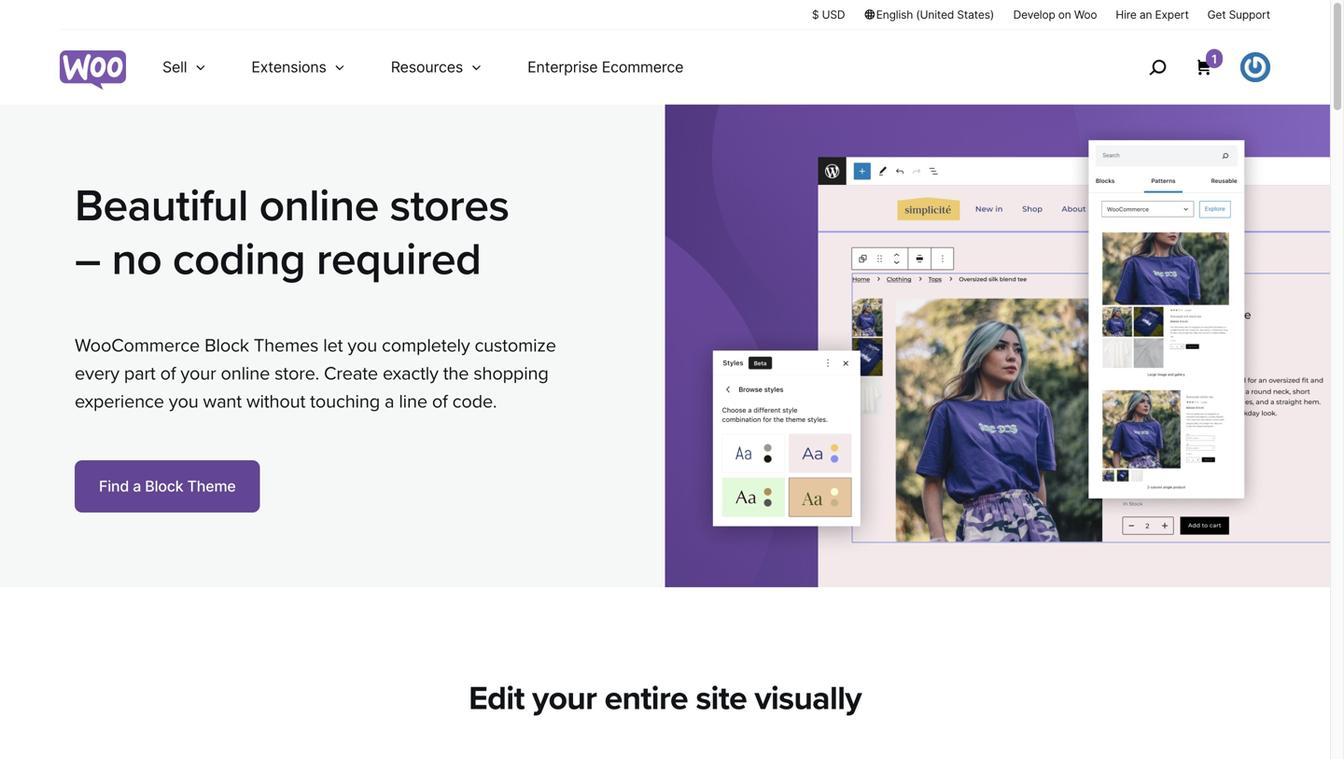 Task type: describe. For each thing, give the bounding box(es) containing it.
find a block theme
[[99, 477, 236, 496]]

required
[[316, 233, 481, 287]]

line
[[399, 391, 428, 413]]

create
[[324, 363, 378, 385]]

code.
[[453, 391, 497, 413]]

resources button
[[369, 30, 505, 105]]

$
[[812, 8, 819, 21]]

english (united states) button
[[864, 7, 995, 22]]

ecommerce
[[602, 58, 684, 76]]

states)
[[958, 8, 995, 21]]

woo
[[1075, 8, 1098, 21]]

support
[[1230, 8, 1271, 21]]

sell
[[163, 58, 187, 76]]

a inside woocommerce block themes let you completely customize every part of your online store. create exactly the shopping experience you want without touching a line of code.
[[385, 391, 394, 413]]

enterprise ecommerce
[[528, 58, 684, 76]]

english (united states)
[[877, 8, 995, 21]]

edit your entire site visually
[[469, 679, 862, 719]]

–
[[75, 233, 101, 287]]

online inside woocommerce block themes let you completely customize every part of your online store. create exactly the shopping experience you want without touching a line of code.
[[221, 363, 270, 385]]

find
[[99, 477, 129, 496]]

develop on woo
[[1014, 8, 1098, 21]]

$ usd button
[[812, 7, 846, 22]]

extensions
[[252, 58, 327, 76]]

1 link
[[1195, 49, 1223, 77]]

(united
[[917, 8, 955, 21]]

entire
[[605, 679, 688, 719]]

a inside find a block theme link
[[133, 477, 141, 496]]

themes
[[254, 335, 319, 357]]

0 vertical spatial of
[[160, 363, 176, 385]]

exactly
[[383, 363, 439, 385]]

completely
[[382, 335, 470, 357]]

english
[[877, 8, 914, 21]]

an
[[1140, 8, 1153, 21]]

shopping
[[474, 363, 549, 385]]

experience
[[75, 391, 164, 413]]

find a block theme link
[[75, 461, 260, 513]]

stores
[[390, 179, 509, 233]]

expert
[[1156, 8, 1189, 21]]

sell button
[[140, 30, 229, 105]]

service navigation menu element
[[1110, 37, 1271, 98]]



Task type: locate. For each thing, give the bounding box(es) containing it.
1 horizontal spatial block
[[205, 335, 249, 357]]

0 horizontal spatial your
[[181, 363, 216, 385]]

1 horizontal spatial a
[[385, 391, 394, 413]]

get support link
[[1208, 7, 1271, 22]]

you left the want
[[169, 391, 199, 413]]

hire an expert
[[1116, 8, 1189, 21]]

edit
[[469, 679, 525, 719]]

on
[[1059, 8, 1072, 21]]

1 horizontal spatial you
[[348, 335, 377, 357]]

1
[[1212, 52, 1218, 66]]

site
[[696, 679, 747, 719]]

your right edit
[[532, 679, 597, 719]]

develop on woo link
[[1014, 7, 1098, 22]]

block left theme
[[145, 477, 183, 496]]

usd
[[822, 8, 846, 21]]

1 vertical spatial a
[[133, 477, 141, 496]]

1 vertical spatial online
[[221, 363, 270, 385]]

$ usd
[[812, 8, 846, 21]]

hire an expert link
[[1116, 7, 1189, 22]]

block inside woocommerce block themes let you completely customize every part of your online store. create exactly the shopping experience you want without touching a line of code.
[[205, 335, 249, 357]]

get
[[1208, 8, 1227, 21]]

you right let
[[348, 335, 377, 357]]

0 horizontal spatial a
[[133, 477, 141, 496]]

1 vertical spatial block
[[145, 477, 183, 496]]

theme
[[187, 477, 236, 496]]

without
[[247, 391, 306, 413]]

visually
[[755, 679, 862, 719]]

0 vertical spatial a
[[385, 391, 394, 413]]

0 horizontal spatial block
[[145, 477, 183, 496]]

extensions button
[[229, 30, 369, 105]]

0 horizontal spatial of
[[160, 363, 176, 385]]

the
[[443, 363, 469, 385]]

0 vertical spatial you
[[348, 335, 377, 357]]

enterprise
[[528, 58, 598, 76]]

beautiful online stores – no coding required
[[75, 179, 509, 287]]

search image
[[1143, 52, 1173, 82]]

touching
[[310, 391, 380, 413]]

want
[[203, 391, 242, 413]]

of right part
[[160, 363, 176, 385]]

part
[[124, 363, 156, 385]]

your inside woocommerce block themes let you completely customize every part of your online store. create exactly the shopping experience you want without touching a line of code.
[[181, 363, 216, 385]]

1 vertical spatial your
[[532, 679, 597, 719]]

block up the want
[[205, 335, 249, 357]]

woocommerce block themes let you completely customize every part of your online store. create exactly the shopping experience you want without touching a line of code.
[[75, 335, 556, 413]]

get support
[[1208, 8, 1271, 21]]

let
[[323, 335, 343, 357]]

coding
[[173, 233, 306, 287]]

1 horizontal spatial your
[[532, 679, 597, 719]]

customize
[[475, 335, 556, 357]]

woocommerce
[[75, 335, 200, 357]]

develop
[[1014, 8, 1056, 21]]

beautiful
[[75, 179, 248, 233]]

store.
[[275, 363, 319, 385]]

block
[[205, 335, 249, 357], [145, 477, 183, 496]]

of right line
[[432, 391, 448, 413]]

1 vertical spatial of
[[432, 391, 448, 413]]

of
[[160, 363, 176, 385], [432, 391, 448, 413]]

0 vertical spatial online
[[259, 179, 379, 233]]

online inside beautiful online stores – no coding required
[[259, 179, 379, 233]]

hire
[[1116, 8, 1137, 21]]

every
[[75, 363, 119, 385]]

1 vertical spatial you
[[169, 391, 199, 413]]

enterprise ecommerce link
[[505, 30, 706, 105]]

no
[[112, 233, 162, 287]]

your up the want
[[181, 363, 216, 385]]

you
[[348, 335, 377, 357], [169, 391, 199, 413]]

0 vertical spatial your
[[181, 363, 216, 385]]

online
[[259, 179, 379, 233], [221, 363, 270, 385]]

a right find
[[133, 477, 141, 496]]

your
[[181, 363, 216, 385], [532, 679, 597, 719]]

resources
[[391, 58, 463, 76]]

0 horizontal spatial you
[[169, 391, 199, 413]]

1 horizontal spatial of
[[432, 391, 448, 413]]

open account menu image
[[1241, 52, 1271, 82]]

0 vertical spatial block
[[205, 335, 249, 357]]

a
[[385, 391, 394, 413], [133, 477, 141, 496]]

a left line
[[385, 391, 394, 413]]



Task type: vqa. For each thing, say whether or not it's contained in the screenshot.
checkbox
no



